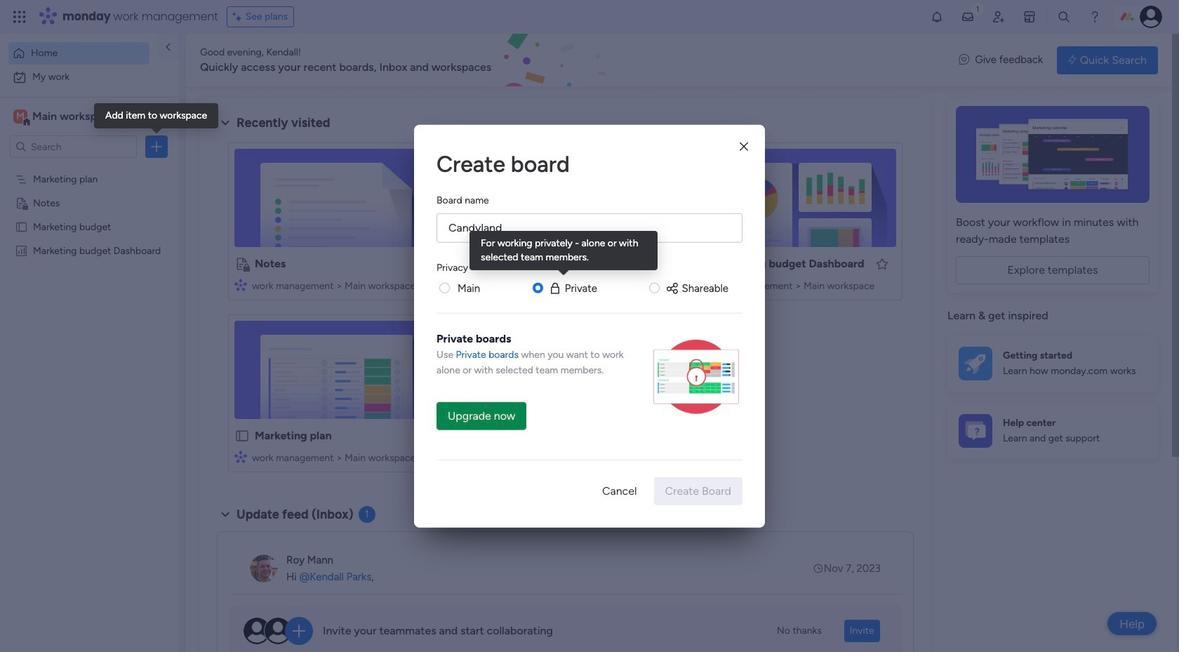 Task type: describe. For each thing, give the bounding box(es) containing it.
notifications image
[[930, 10, 944, 24]]

invite members image
[[992, 10, 1006, 24]]

component image for the right public board image
[[464, 278, 477, 291]]

1 horizontal spatial public board image
[[464, 256, 480, 272]]

close recently visited image
[[217, 114, 234, 131]]

close image
[[740, 142, 748, 152]]

2 horizontal spatial add to favorites image
[[876, 257, 890, 271]]

help image
[[1088, 10, 1102, 24]]

getting started element
[[948, 335, 1159, 391]]

New Board Name field
[[437, 213, 743, 242]]

public board image
[[235, 428, 250, 444]]

1 vertical spatial option
[[8, 66, 171, 88]]

help center element
[[948, 403, 1159, 459]]

component image for the rightmost the private board icon
[[235, 278, 247, 291]]

0 horizontal spatial private board image
[[15, 196, 28, 209]]

select product image
[[13, 10, 27, 24]]

Search in workspace field
[[29, 139, 117, 155]]

add to favorites image for public board icon at bottom left
[[416, 429, 430, 443]]



Task type: vqa. For each thing, say whether or not it's contained in the screenshot.
rightmost Main
no



Task type: locate. For each thing, give the bounding box(es) containing it.
0 vertical spatial private board image
[[15, 196, 28, 209]]

v2 user feedback image
[[959, 52, 970, 68]]

private board image
[[15, 196, 28, 209], [235, 256, 250, 272]]

templates image image
[[961, 106, 1146, 203]]

workspace image
[[13, 109, 27, 124]]

quick search results list box
[[217, 131, 914, 489]]

1 vertical spatial private board image
[[235, 256, 250, 272]]

0 horizontal spatial public board image
[[15, 220, 28, 233]]

1 heading from the top
[[437, 147, 743, 181]]

close update feed (inbox) image
[[217, 506, 234, 523]]

add to favorites image for the right public board image
[[646, 257, 660, 271]]

1 element
[[359, 506, 375, 523]]

2 vertical spatial option
[[0, 166, 179, 169]]

2 vertical spatial heading
[[437, 260, 468, 275]]

see plans image
[[233, 9, 246, 25]]

0 vertical spatial heading
[[437, 147, 743, 181]]

option
[[8, 42, 150, 65], [8, 66, 171, 88], [0, 166, 179, 169]]

0 horizontal spatial add to favorites image
[[416, 429, 430, 443]]

component image
[[235, 278, 247, 291], [464, 278, 477, 291], [694, 278, 706, 291], [235, 450, 247, 463]]

0 vertical spatial option
[[8, 42, 150, 65]]

kendall parks image
[[1140, 6, 1163, 28]]

list box
[[0, 164, 179, 452]]

3 heading from the top
[[437, 260, 468, 275]]

public dashboard image
[[15, 244, 28, 257]]

monday marketplace image
[[1023, 10, 1037, 24]]

1 horizontal spatial private board image
[[235, 256, 250, 272]]

update feed image
[[961, 10, 975, 24]]

search everything image
[[1057, 10, 1071, 24]]

component image for public board icon at bottom left
[[235, 450, 247, 463]]

0 vertical spatial public board image
[[15, 220, 28, 233]]

1 vertical spatial heading
[[437, 193, 489, 207]]

1 image
[[972, 1, 984, 17]]

workspace selection element
[[13, 108, 117, 126]]

heading
[[437, 147, 743, 181], [437, 193, 489, 207], [437, 260, 468, 275]]

2 heading from the top
[[437, 193, 489, 207]]

1 horizontal spatial add to favorites image
[[646, 257, 660, 271]]

public board image
[[15, 220, 28, 233], [464, 256, 480, 272]]

add to favorites image
[[646, 257, 660, 271], [876, 257, 890, 271], [416, 429, 430, 443]]

roy mann image
[[250, 555, 278, 583]]

1 vertical spatial public board image
[[464, 256, 480, 272]]

v2 bolt switch image
[[1069, 52, 1077, 68]]



